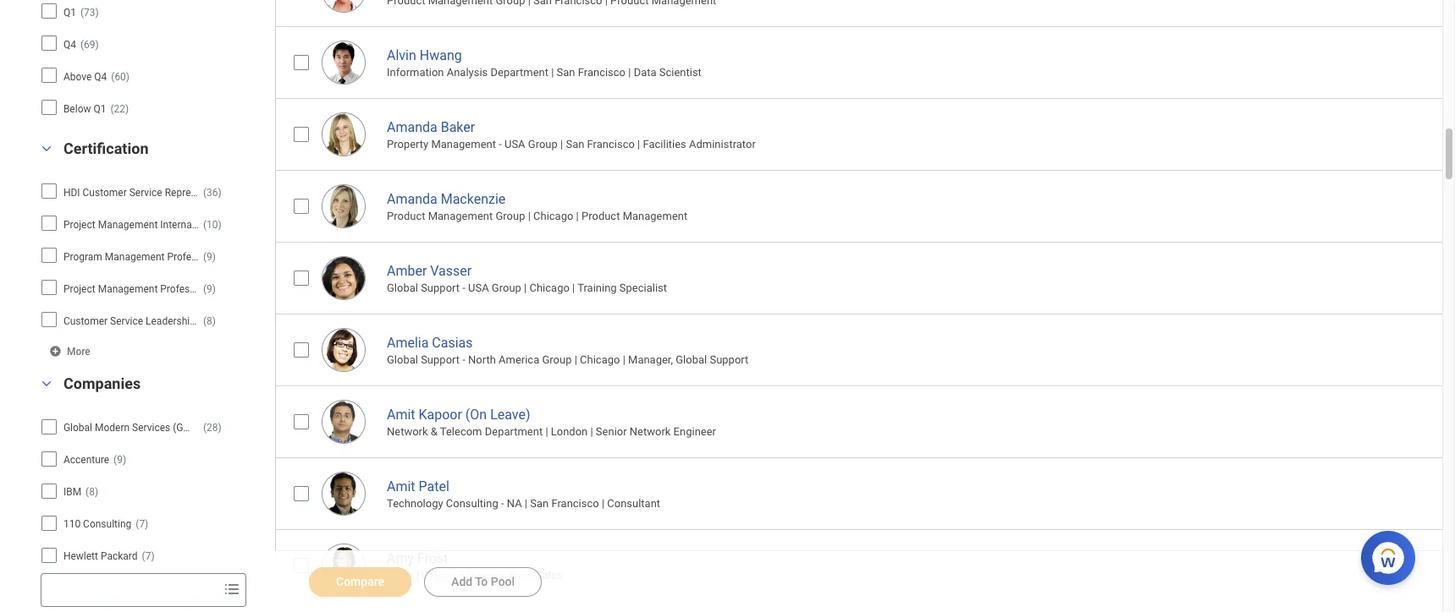 Task type: vqa. For each thing, say whether or not it's contained in the screenshot.


Task type: locate. For each thing, give the bounding box(es) containing it.
1 list item from the top
[[275, 0, 1455, 26]]

amelia casias list item
[[275, 314, 1455, 386]]

0 vertical spatial consulting
[[446, 498, 498, 511]]

amit inside amit patel 'link'
[[387, 479, 415, 495]]

- inside the amanda baker list item
[[499, 138, 502, 151]]

network right senior
[[630, 426, 671, 439]]

amy
[[387, 551, 414, 567]]

management down baker
[[431, 138, 496, 151]]

group down information analysis department   |   san francisco   |   data scientist
[[528, 138, 558, 151]]

alvin hwang
[[387, 47, 462, 63]]

global down amelia
[[387, 354, 418, 367]]

chevron down image
[[36, 143, 57, 155]]

san inside the amanda baker list item
[[566, 138, 584, 151]]

amit for amit patel
[[387, 479, 415, 495]]

- up mackenzie at the left
[[499, 138, 502, 151]]

amit for amit kapoor (on leave)
[[387, 407, 415, 423]]

sales right field
[[536, 570, 562, 583]]

- left 'north'
[[462, 354, 465, 367]]

1 vertical spatial (7)
[[142, 551, 155, 563]]

(gms)
[[173, 423, 202, 435]]

1 horizontal spatial usa
[[504, 138, 525, 151]]

0 horizontal spatial (8)
[[86, 487, 98, 499]]

usa down vasser in the left of the page
[[468, 282, 489, 295]]

chicago inside amber vasser list item
[[529, 282, 570, 295]]

facilities
[[643, 138, 686, 151]]

- inside amber vasser list item
[[462, 282, 465, 295]]

manager,
[[628, 354, 673, 367]]

kapoor
[[419, 407, 462, 423]]

q4
[[63, 39, 76, 50], [94, 71, 107, 83]]

consulting inside companies tree
[[83, 519, 131, 531]]

- left na
[[501, 498, 504, 511]]

amit kapoor (on leave) list item
[[275, 386, 1455, 458]]

group up america
[[492, 282, 521, 295]]

0 horizontal spatial consulting
[[83, 519, 131, 531]]

technology
[[387, 498, 443, 511]]

senior
[[596, 426, 627, 439]]

support inside amber vasser list item
[[421, 282, 460, 295]]

amit inside amit kapoor (on leave) link
[[387, 407, 415, 423]]

director,
[[467, 570, 507, 583]]

2 vertical spatial chicago
[[580, 354, 620, 367]]

0 vertical spatial q4
[[63, 39, 76, 50]]

1 vertical spatial department
[[485, 426, 543, 439]]

(7) right packard
[[142, 551, 155, 563]]

1 network from the left
[[387, 426, 428, 439]]

(8)
[[203, 315, 216, 327], [86, 487, 98, 499]]

q1 left (22)
[[94, 103, 106, 115]]

(7) up packard
[[136, 519, 148, 531]]

department down leave)
[[485, 426, 543, 439]]

0 horizontal spatial product
[[387, 210, 425, 223]]

group right america
[[542, 354, 572, 367]]

america
[[499, 354, 539, 367]]

amanda up property on the top left
[[387, 119, 437, 135]]

Search field
[[41, 576, 217, 606]]

0 vertical spatial usa
[[504, 138, 525, 151]]

technology consulting - na   |   san francisco   |   consultant
[[387, 498, 660, 511]]

chicago left training
[[529, 282, 570, 295]]

leave)
[[490, 407, 530, 423]]

london
[[551, 426, 588, 439]]

q1
[[63, 6, 76, 18], [94, 103, 106, 115]]

0 vertical spatial (8)
[[203, 315, 216, 327]]

amber
[[387, 263, 427, 279]]

0 horizontal spatial sales
[[387, 570, 414, 583]]

sales
[[387, 570, 414, 583], [536, 570, 562, 583]]

global inside companies tree
[[63, 423, 92, 435]]

consulting inside amit patel list item
[[446, 498, 498, 511]]

amit kapoor (on leave) link
[[387, 404, 530, 423]]

patel
[[419, 479, 449, 495]]

services
[[132, 423, 170, 435]]

1 vertical spatial san
[[566, 138, 584, 151]]

sales down the amy
[[387, 570, 414, 583]]

casias
[[432, 335, 473, 351]]

1 vertical spatial list item
[[275, 602, 1455, 613]]

1 vertical spatial amit
[[387, 479, 415, 495]]

group
[[528, 138, 558, 151], [496, 210, 525, 223], [492, 282, 521, 295], [542, 354, 572, 367]]

0 vertical spatial (9)
[[203, 251, 216, 263]]

1 vertical spatial consulting
[[83, 519, 131, 531]]

1 vertical spatial amanda
[[387, 191, 437, 207]]

amit left kapoor in the bottom left of the page
[[387, 407, 415, 423]]

1 horizontal spatial sales
[[536, 570, 562, 583]]

support down vasser in the left of the page
[[421, 282, 460, 295]]

usa inside the amanda baker list item
[[504, 138, 525, 151]]

accenture
[[63, 455, 109, 467]]

alvin hwang link
[[387, 44, 462, 63]]

consulting down patel
[[446, 498, 498, 511]]

group inside the "amanda mackenzie" list item
[[496, 210, 525, 223]]

chicago
[[533, 210, 573, 223], [529, 282, 570, 295], [580, 354, 620, 367]]

2 vertical spatial san
[[530, 498, 549, 511]]

group inside amber vasser list item
[[492, 282, 521, 295]]

0 horizontal spatial network
[[387, 426, 428, 439]]

francisco
[[578, 66, 626, 79], [587, 138, 635, 151], [551, 498, 599, 511]]

global inside amber vasser list item
[[387, 282, 418, 295]]

-
[[499, 138, 502, 151], [462, 282, 465, 295], [462, 354, 465, 367], [501, 498, 504, 511]]

department inside amit kapoor (on leave) list item
[[485, 426, 543, 439]]

alvin
[[387, 47, 416, 63]]

2 vertical spatial francisco
[[551, 498, 599, 511]]

(9)
[[203, 251, 216, 263], [203, 283, 216, 295], [114, 455, 126, 467]]

(7)
[[136, 519, 148, 531], [142, 551, 155, 563]]

management down mackenzie at the left
[[428, 210, 493, 223]]

1 sales from the left
[[387, 570, 414, 583]]

1 horizontal spatial product
[[582, 210, 620, 223]]

amelia casias
[[387, 335, 473, 351]]

0 horizontal spatial usa
[[468, 282, 489, 295]]

amit up technology
[[387, 479, 415, 495]]

companies
[[63, 375, 141, 393]]

global down amber
[[387, 282, 418, 295]]

amanda down property on the top left
[[387, 191, 437, 207]]

0 vertical spatial amit
[[387, 407, 415, 423]]

baker
[[441, 119, 475, 135]]

list item
[[275, 0, 1455, 26], [275, 602, 1455, 613]]

1 horizontal spatial consulting
[[446, 498, 498, 511]]

francisco left data at the left top
[[578, 66, 626, 79]]

below
[[63, 103, 91, 115]]

amanda mackenzie list item
[[275, 170, 1455, 242]]

more button
[[49, 344, 92, 358]]

global right the manager,
[[676, 354, 707, 367]]

chicago left the manager,
[[580, 354, 620, 367]]

management inside the amanda baker list item
[[431, 138, 496, 151]]

|
[[551, 66, 554, 79], [628, 66, 631, 79], [560, 138, 563, 151], [637, 138, 640, 151], [528, 210, 531, 223], [576, 210, 579, 223], [524, 282, 527, 295], [572, 282, 575, 295], [574, 354, 577, 367], [623, 354, 625, 367], [545, 426, 548, 439], [590, 426, 593, 439], [525, 498, 527, 511], [602, 498, 604, 511], [416, 570, 419, 583], [461, 570, 464, 583]]

1 horizontal spatial network
[[630, 426, 671, 439]]

francisco inside the alvin hwang list item
[[578, 66, 626, 79]]

san up property management - usa group   |   san francisco   |   facilities administrator
[[557, 66, 575, 79]]

- inside amit patel list item
[[501, 498, 504, 511]]

amy frost
[[387, 551, 448, 567]]

consulting for technology
[[446, 498, 498, 511]]

scientist
[[659, 66, 702, 79]]

q4 left (60)
[[94, 71, 107, 83]]

1 amanda from the top
[[387, 119, 437, 135]]

0 vertical spatial list item
[[275, 0, 1455, 26]]

group down mackenzie at the left
[[496, 210, 525, 223]]

francisco inside the amanda baker list item
[[587, 138, 635, 151]]

0 vertical spatial department
[[491, 66, 548, 79]]

group inside the amanda baker list item
[[528, 138, 558, 151]]

amanda mackenzie link
[[387, 188, 506, 207]]

certification
[[63, 139, 149, 157]]

management for mackenzie
[[428, 210, 493, 223]]

0 horizontal spatial q1
[[63, 6, 76, 18]]

department
[[491, 66, 548, 79], [485, 426, 543, 439]]

0 vertical spatial chicago
[[533, 210, 573, 223]]

1 vertical spatial chicago
[[529, 282, 570, 295]]

department inside the alvin hwang list item
[[491, 66, 548, 79]]

0 vertical spatial (7)
[[136, 519, 148, 531]]

amanda baker
[[387, 119, 475, 135]]

global support - north america group   |   chicago   |   manager, global support
[[387, 354, 749, 367]]

1 horizontal spatial q1
[[94, 103, 106, 115]]

calgary
[[422, 570, 459, 583]]

support down amelia casias
[[421, 354, 460, 367]]

amit
[[387, 407, 415, 423], [387, 479, 415, 495]]

1 amit from the top
[[387, 407, 415, 423]]

1 vertical spatial usa
[[468, 282, 489, 295]]

tree containing q1
[[41, 0, 246, 122]]

- down vasser in the left of the page
[[462, 282, 465, 295]]

2 amanda from the top
[[387, 191, 437, 207]]

product down amanda mackenzie
[[387, 210, 425, 223]]

network left the &
[[387, 426, 428, 439]]

san inside amit patel list item
[[530, 498, 549, 511]]

support for casias
[[421, 354, 460, 367]]

francisco left the facilities
[[587, 138, 635, 151]]

- for vasser
[[462, 282, 465, 295]]

q4 left (69)
[[63, 39, 76, 50]]

usa up mackenzie at the left
[[504, 138, 525, 151]]

2 vertical spatial (9)
[[114, 455, 126, 467]]

san right na
[[530, 498, 549, 511]]

1 vertical spatial (8)
[[86, 487, 98, 499]]

amanda mackenzie
[[387, 191, 506, 207]]

0 vertical spatial francisco
[[578, 66, 626, 79]]

product
[[387, 210, 425, 223], [582, 210, 620, 223]]

usa inside amber vasser list item
[[468, 282, 489, 295]]

data
[[634, 66, 656, 79]]

consulting
[[446, 498, 498, 511], [83, 519, 131, 531]]

1 horizontal spatial (8)
[[203, 315, 216, 327]]

chicago inside amelia casias list item
[[580, 354, 620, 367]]

product up training
[[582, 210, 620, 223]]

1 vertical spatial q1
[[94, 103, 106, 115]]

amanda
[[387, 119, 437, 135], [387, 191, 437, 207]]

network
[[387, 426, 428, 439], [630, 426, 671, 439]]

san
[[557, 66, 575, 79], [566, 138, 584, 151], [530, 498, 549, 511]]

hwang
[[420, 47, 462, 63]]

global up accenture at the bottom left
[[63, 423, 92, 435]]

amanda baker list item
[[275, 98, 1455, 170]]

chicago down property management - usa group   |   san francisco   |   facilities administrator
[[533, 210, 573, 223]]

0 vertical spatial san
[[557, 66, 575, 79]]

(22)
[[110, 103, 129, 115]]

1 vertical spatial francisco
[[587, 138, 635, 151]]

2 amit from the top
[[387, 479, 415, 495]]

- inside amelia casias list item
[[462, 354, 465, 367]]

tree
[[41, 0, 246, 122]]

global
[[387, 282, 418, 295], [387, 354, 418, 367], [676, 354, 707, 367], [63, 423, 92, 435]]

q1 left (73)
[[63, 6, 76, 18]]

0 vertical spatial amanda
[[387, 119, 437, 135]]

administrator
[[689, 138, 756, 151]]

usa
[[504, 138, 525, 151], [468, 282, 489, 295]]

francisco left consultant
[[551, 498, 599, 511]]

support
[[421, 282, 460, 295], [421, 354, 460, 367], [710, 354, 749, 367]]

san down information analysis department   |   san francisco   |   data scientist
[[566, 138, 584, 151]]

department right analysis
[[491, 66, 548, 79]]

1 horizontal spatial q4
[[94, 71, 107, 83]]

amit patel list item
[[275, 458, 1455, 530]]

companies group
[[30, 374, 267, 608]]

consulting up hewlett packard
[[83, 519, 131, 531]]



Task type: describe. For each thing, give the bounding box(es) containing it.
management for baker
[[431, 138, 496, 151]]

(8) inside companies tree
[[86, 487, 98, 499]]

(on
[[465, 407, 487, 423]]

na
[[507, 498, 522, 511]]

engineer
[[673, 426, 716, 439]]

amanda baker link
[[387, 116, 475, 135]]

property management - usa group   |   san francisco   |   facilities administrator
[[387, 138, 756, 151]]

hewlett packard
[[63, 551, 138, 563]]

ibm
[[63, 487, 81, 499]]

(9) inside companies tree
[[114, 455, 126, 467]]

2 sales from the left
[[536, 570, 562, 583]]

francisco inside amit patel list item
[[551, 498, 599, 511]]

specialist
[[619, 282, 667, 295]]

1 vertical spatial q4
[[94, 71, 107, 83]]

0 horizontal spatial q4
[[63, 39, 76, 50]]

chicago inside the "amanda mackenzie" list item
[[533, 210, 573, 223]]

support for vasser
[[421, 282, 460, 295]]

amy frost list item
[[275, 530, 1455, 602]]

amber vasser list item
[[275, 242, 1455, 314]]

- for casias
[[462, 354, 465, 367]]

2 list item from the top
[[275, 602, 1455, 613]]

global modern services (gms)
[[63, 423, 202, 435]]

amit patel link
[[387, 475, 449, 495]]

alvin hwang list item
[[275, 26, 1455, 98]]

product management group   |   chicago   |   product management
[[387, 210, 688, 223]]

certification tree
[[41, 177, 246, 335]]

group inside amelia casias list item
[[542, 354, 572, 367]]

modern
[[95, 423, 130, 435]]

analysis
[[447, 66, 488, 79]]

amit kapoor (on leave)
[[387, 407, 530, 423]]

support right the manager,
[[710, 354, 749, 367]]

vasser
[[430, 263, 472, 279]]

prompts image
[[222, 580, 242, 600]]

1 vertical spatial (9)
[[203, 283, 216, 295]]

(10)
[[203, 219, 221, 231]]

usa for baker
[[504, 138, 525, 151]]

more
[[67, 346, 90, 357]]

certification group
[[30, 138, 267, 362]]

companies button
[[63, 375, 141, 393]]

above q4
[[63, 71, 107, 83]]

global support - usa group   |   chicago   |   training specialist
[[387, 282, 667, 295]]

field
[[510, 570, 533, 583]]

hewlett
[[63, 551, 98, 563]]

consultant
[[607, 498, 660, 511]]

frost
[[417, 551, 448, 567]]

above
[[63, 71, 92, 83]]

companies tree
[[41, 413, 246, 608]]

- for patel
[[501, 498, 504, 511]]

(7) for 110 consulting
[[136, 519, 148, 531]]

(8) inside certification tree
[[203, 315, 216, 327]]

(36)
[[203, 187, 221, 199]]

consulting for 110
[[83, 519, 131, 531]]

amelia casias link
[[387, 332, 473, 351]]

2 product from the left
[[582, 210, 620, 223]]

information analysis department   |   san francisco   |   data scientist
[[387, 66, 702, 79]]

(7) for hewlett packard
[[142, 551, 155, 563]]

telecom
[[440, 426, 482, 439]]

0 vertical spatial q1
[[63, 6, 76, 18]]

north
[[468, 354, 496, 367]]

information
[[387, 66, 444, 79]]

(60)
[[111, 71, 130, 83]]

training
[[577, 282, 617, 295]]

(73)
[[80, 6, 99, 18]]

(28)
[[203, 423, 221, 435]]

amy frost link
[[387, 547, 448, 567]]

amelia
[[387, 335, 429, 351]]

mackenzie
[[441, 191, 506, 207]]

usa for vasser
[[468, 282, 489, 295]]

sales   |   calgary   |   director, field sales
[[387, 570, 562, 583]]

amit patel
[[387, 479, 449, 495]]

(69)
[[80, 39, 99, 50]]

packard
[[101, 551, 138, 563]]

below q1
[[63, 103, 106, 115]]

1 product from the left
[[387, 210, 425, 223]]

amanda for amanda baker
[[387, 119, 437, 135]]

amber vasser link
[[387, 260, 472, 279]]

global for global support - usa group   |   chicago   |   training specialist
[[387, 282, 418, 295]]

management down the facilities
[[623, 210, 688, 223]]

network & telecom department   |   london   |   senior network engineer
[[387, 426, 716, 439]]

&
[[431, 426, 438, 439]]

property
[[387, 138, 428, 151]]

global for global modern services (gms)
[[63, 423, 92, 435]]

amber vasser
[[387, 263, 472, 279]]

amanda for amanda mackenzie
[[387, 191, 437, 207]]

global for global support - north america group   |   chicago   |   manager, global support
[[387, 354, 418, 367]]

san inside the alvin hwang list item
[[557, 66, 575, 79]]

certification button
[[63, 139, 149, 157]]

110
[[63, 519, 81, 531]]

2 network from the left
[[630, 426, 671, 439]]

110 consulting
[[63, 519, 131, 531]]

- for baker
[[499, 138, 502, 151]]

chevron down image
[[36, 379, 57, 391]]



